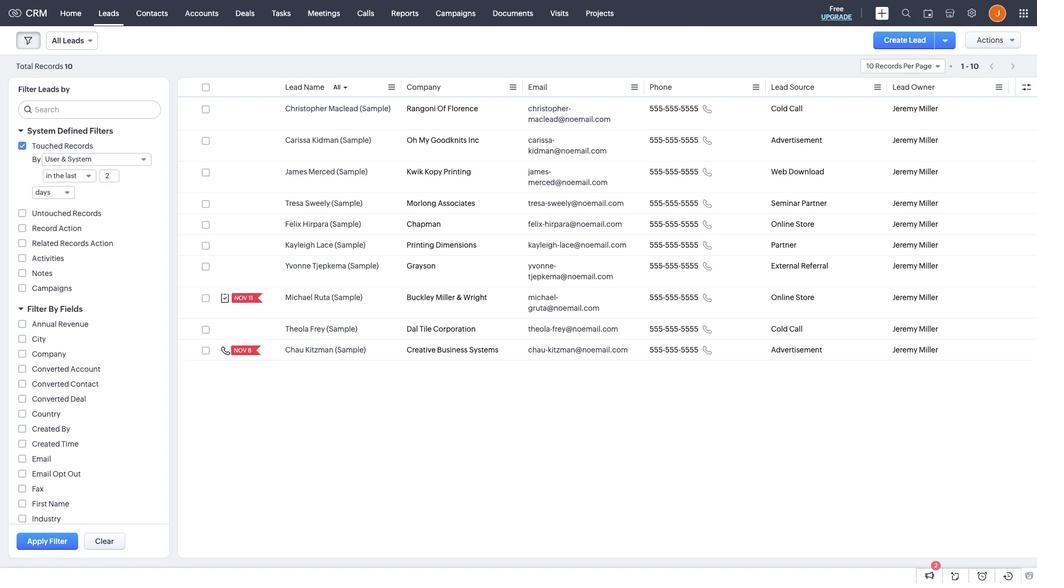 Task type: describe. For each thing, give the bounding box(es) containing it.
jeremy miller for theola-frey@noemail.com
[[893, 325, 939, 334]]

nov 11
[[234, 295, 253, 301]]

created by
[[32, 425, 70, 434]]

nov for michael
[[234, 295, 247, 301]]

frey
[[310, 325, 325, 334]]

inc
[[469, 136, 479, 145]]

8
[[248, 347, 252, 354]]

christopher maclead (sample)
[[285, 104, 391, 113]]

michael- gruta@noemail.com link
[[528, 292, 628, 314]]

referral
[[801, 262, 829, 270]]

cold for christopher- maclead@noemail.com
[[771, 104, 788, 113]]

online store for felix-hirpara@noemail.com
[[771, 220, 815, 229]]

documents link
[[484, 0, 542, 26]]

555-555-5555 for michael- gruta@noemail.com
[[650, 293, 699, 302]]

(sample) for chau kitzman (sample)
[[335, 346, 366, 354]]

5555 for yvonne- tjepkema@noemail.com
[[681, 262, 699, 270]]

kitzman@noemail.com
[[548, 346, 628, 354]]

10 Records Per Page field
[[861, 59, 946, 73]]

user
[[45, 155, 60, 163]]

christopher maclead (sample) link
[[285, 103, 391, 114]]

projects link
[[577, 0, 623, 26]]

creative
[[407, 346, 436, 354]]

(sample) for felix hirpara (sample)
[[330, 220, 361, 229]]

search image
[[902, 9, 911, 18]]

defined
[[57, 126, 88, 135]]

1 vertical spatial campaigns
[[32, 284, 72, 293]]

untouched
[[32, 209, 71, 218]]

5555 for theola-frey@noemail.com
[[681, 325, 699, 334]]

User & System field
[[42, 153, 151, 166]]

meetings link
[[299, 0, 349, 26]]

record
[[32, 224, 57, 233]]

(sample) for theola frey (sample)
[[327, 325, 358, 334]]

record action
[[32, 224, 82, 233]]

touched records
[[32, 142, 93, 150]]

tjepkema@noemail.com
[[528, 272, 613, 281]]

profile element
[[983, 0, 1013, 26]]

rangoni of florence
[[407, 104, 478, 113]]

owner
[[911, 83, 935, 92]]

corporation
[[433, 325, 476, 334]]

lead owner
[[893, 83, 935, 92]]

james
[[285, 168, 307, 176]]

(sample) for kayleigh lace (sample)
[[335, 241, 366, 249]]

kayleigh lace (sample) link
[[285, 240, 366, 251]]

tasks
[[272, 9, 291, 17]]

call for theola-frey@noemail.com
[[790, 325, 803, 334]]

jeremy for michael- gruta@noemail.com
[[893, 293, 918, 302]]

michael ruta (sample)
[[285, 293, 363, 302]]

sweely@noemail.com
[[548, 199, 624, 208]]

records for touched
[[64, 142, 93, 150]]

city
[[32, 335, 46, 344]]

jeremy for kayleigh-lace@noemail.com
[[893, 241, 918, 249]]

0 horizontal spatial by
[[32, 155, 41, 164]]

records for total
[[35, 62, 63, 70]]

5555 for christopher- maclead@noemail.com
[[681, 104, 699, 113]]

filter inside button
[[49, 537, 67, 546]]

kidman@noemail.com
[[528, 147, 607, 155]]

printing dimensions
[[407, 241, 477, 249]]

rangoni
[[407, 104, 436, 113]]

days field
[[32, 186, 75, 199]]

tresa-sweely@noemail.com link
[[528, 198, 624, 209]]

555-555-5555 for carissa- kidman@noemail.com
[[650, 136, 699, 145]]

555-555-5555 for christopher- maclead@noemail.com
[[650, 104, 699, 113]]

lead for lead owner
[[893, 83, 910, 92]]

christopher
[[285, 104, 327, 113]]

(sample) for michael ruta (sample)
[[332, 293, 363, 302]]

5555 for carissa- kidman@noemail.com
[[681, 136, 699, 145]]

0 vertical spatial email
[[528, 83, 547, 92]]

all leads
[[52, 36, 84, 45]]

crm
[[26, 7, 47, 19]]

email opt out
[[32, 470, 81, 479]]

2
[[935, 563, 938, 569]]

filter for filter leads by
[[18, 85, 36, 94]]

filter for filter by fields
[[27, 305, 47, 314]]

filter by fields
[[27, 305, 83, 314]]

notes
[[32, 269, 52, 278]]

create
[[884, 36, 908, 44]]

miller for carissa- kidman@noemail.com
[[919, 136, 939, 145]]

by for created
[[61, 425, 70, 434]]

my
[[419, 136, 429, 145]]

0 vertical spatial printing
[[444, 168, 471, 176]]

calls
[[357, 9, 374, 17]]

create lead
[[884, 36, 926, 44]]

lace@noemail.com
[[560, 241, 627, 249]]

michael-
[[528, 293, 558, 302]]

deals
[[236, 9, 255, 17]]

christopher- maclead@noemail.com
[[528, 104, 611, 124]]

in the last field
[[43, 170, 96, 183]]

jeremy miller for felix-hirpara@noemail.com
[[893, 220, 939, 229]]

cold for theola-frey@noemail.com
[[771, 325, 788, 334]]

0 vertical spatial campaigns
[[436, 9, 476, 17]]

kitzman
[[305, 346, 334, 354]]

tresa
[[285, 199, 304, 208]]

michael ruta (sample) link
[[285, 292, 363, 303]]

james merced (sample)
[[285, 168, 368, 176]]

leads for filter leads by
[[38, 85, 59, 94]]

carissa- kidman@noemail.com
[[528, 136, 607, 155]]

system defined filters
[[27, 126, 113, 135]]

hirpara@noemail.com
[[545, 220, 622, 229]]

leads link
[[90, 0, 128, 26]]

in
[[46, 172, 52, 180]]

leads for all leads
[[63, 36, 84, 45]]

christopher- maclead@noemail.com link
[[528, 103, 628, 125]]

related records action
[[32, 239, 113, 248]]

carissa kidman (sample) link
[[285, 135, 371, 146]]

last
[[65, 172, 77, 180]]

yvonne tjepkema (sample)
[[285, 262, 379, 270]]

jeremy miller for chau-kitzman@noemail.com
[[893, 346, 939, 354]]

jeremy for james- merced@noemail.com
[[893, 168, 918, 176]]

jeremy for christopher- maclead@noemail.com
[[893, 104, 918, 113]]

christopher-
[[528, 104, 571, 113]]

555-555-5555 for theola-frey@noemail.com
[[650, 325, 699, 334]]

converted contact
[[32, 380, 99, 389]]

kayleigh-
[[528, 241, 560, 249]]

clear
[[95, 537, 114, 546]]

(sample) for tresa sweely (sample)
[[332, 199, 363, 208]]

industry
[[32, 515, 61, 524]]

10 for 1 - 10
[[971, 62, 979, 70]]

felix hirpara (sample)
[[285, 220, 361, 229]]

1 horizontal spatial company
[[407, 83, 441, 92]]

1 vertical spatial email
[[32, 455, 51, 464]]

created for created by
[[32, 425, 60, 434]]

system inside field
[[68, 155, 92, 163]]

5555 for chau-kitzman@noemail.com
[[681, 346, 699, 354]]

first
[[32, 500, 47, 509]]

calendar image
[[924, 9, 933, 17]]

jeremy for chau-kitzman@noemail.com
[[893, 346, 918, 354]]

555-555-5555 for felix-hirpara@noemail.com
[[650, 220, 699, 229]]

& inside row group
[[457, 293, 462, 302]]

sweely
[[305, 199, 330, 208]]

buckley
[[407, 293, 434, 302]]

555-555-5555 for yvonne- tjepkema@noemail.com
[[650, 262, 699, 270]]

user & system
[[45, 155, 92, 163]]

opt
[[53, 470, 66, 479]]

call for christopher- maclead@noemail.com
[[790, 104, 803, 113]]

2 vertical spatial email
[[32, 470, 51, 479]]

5555 for felix-hirpara@noemail.com
[[681, 220, 699, 229]]

555-555-5555 for james- merced@noemail.com
[[650, 168, 699, 176]]

kayleigh-lace@noemail.com link
[[528, 240, 627, 251]]

associates
[[438, 199, 475, 208]]

frey@noemail.com
[[553, 325, 618, 334]]

Search text field
[[19, 101, 161, 118]]

lead source
[[771, 83, 815, 92]]

carissa kidman (sample)
[[285, 136, 371, 145]]

online store for michael- gruta@noemail.com
[[771, 293, 815, 302]]

records for untouched
[[73, 209, 101, 218]]

annual
[[32, 320, 57, 329]]

maclead@noemail.com
[[528, 115, 611, 124]]

accounts
[[185, 9, 219, 17]]

miller for chau-kitzman@noemail.com
[[919, 346, 939, 354]]

actions
[[977, 36, 1004, 44]]



Task type: vqa. For each thing, say whether or not it's contained in the screenshot.


Task type: locate. For each thing, give the bounding box(es) containing it.
leads inside field
[[63, 36, 84, 45]]

online down external
[[771, 293, 795, 302]]

(sample) right maclead
[[360, 104, 391, 113]]

all for all
[[334, 84, 341, 90]]

company up rangoni
[[407, 83, 441, 92]]

(sample) right kidman
[[340, 136, 371, 145]]

name right first
[[49, 500, 69, 509]]

555-555-5555
[[650, 104, 699, 113], [650, 136, 699, 145], [650, 168, 699, 176], [650, 199, 699, 208], [650, 220, 699, 229], [650, 241, 699, 249], [650, 262, 699, 270], [650, 293, 699, 302], [650, 325, 699, 334], [650, 346, 699, 354]]

1 vertical spatial cold
[[771, 325, 788, 334]]

0 vertical spatial &
[[61, 155, 66, 163]]

chau-kitzman@noemail.com
[[528, 346, 628, 354]]

2 created from the top
[[32, 440, 60, 449]]

3 converted from the top
[[32, 395, 69, 404]]

0 vertical spatial cold call
[[771, 104, 803, 113]]

system up the last
[[68, 155, 92, 163]]

lead inside button
[[909, 36, 926, 44]]

apply
[[27, 537, 48, 546]]

1 555-555-5555 from the top
[[650, 104, 699, 113]]

10 records per page
[[867, 62, 932, 70]]

1 cold from the top
[[771, 104, 788, 113]]

carissa- kidman@noemail.com link
[[528, 135, 628, 156]]

1 vertical spatial converted
[[32, 380, 69, 389]]

documents
[[493, 9, 533, 17]]

0 vertical spatial store
[[796, 220, 815, 229]]

9 5555 from the top
[[681, 325, 699, 334]]

records down record action
[[60, 239, 89, 248]]

2 online store from the top
[[771, 293, 815, 302]]

1 horizontal spatial leads
[[63, 36, 84, 45]]

(sample) right sweely
[[332, 199, 363, 208]]

online
[[771, 220, 795, 229], [771, 293, 795, 302]]

(sample) right tjepkema
[[348, 262, 379, 270]]

0 horizontal spatial &
[[61, 155, 66, 163]]

external referral
[[771, 262, 829, 270]]

1 cold call from the top
[[771, 104, 803, 113]]

(sample)
[[360, 104, 391, 113], [340, 136, 371, 145], [337, 168, 368, 176], [332, 199, 363, 208], [330, 220, 361, 229], [335, 241, 366, 249], [348, 262, 379, 270], [332, 293, 363, 302], [327, 325, 358, 334], [335, 346, 366, 354]]

1 horizontal spatial all
[[334, 84, 341, 90]]

jeremy miller for carissa- kidman@noemail.com
[[893, 136, 939, 145]]

system up touched
[[27, 126, 56, 135]]

create menu element
[[869, 0, 896, 26]]

online store down external referral
[[771, 293, 815, 302]]

0 vertical spatial filter
[[18, 85, 36, 94]]

3 jeremy from the top
[[893, 168, 918, 176]]

action up the related records action
[[59, 224, 82, 233]]

lace
[[317, 241, 333, 249]]

jeremy for carissa- kidman@noemail.com
[[893, 136, 918, 145]]

records up the related records action
[[73, 209, 101, 218]]

8 555-555-5555 from the top
[[650, 293, 699, 302]]

7 jeremy miller from the top
[[893, 262, 939, 270]]

8 jeremy miller from the top
[[893, 293, 939, 302]]

store down external referral
[[796, 293, 815, 302]]

1 horizontal spatial system
[[68, 155, 92, 163]]

email up fax
[[32, 470, 51, 479]]

10 up by
[[65, 62, 73, 70]]

0 horizontal spatial printing
[[407, 241, 434, 249]]

&
[[61, 155, 66, 163], [457, 293, 462, 302]]

2 call from the top
[[790, 325, 803, 334]]

1 jeremy from the top
[[893, 104, 918, 113]]

5555 for tresa-sweely@noemail.com
[[681, 199, 699, 208]]

created for created time
[[32, 440, 60, 449]]

by
[[61, 85, 70, 94]]

cold call for theola-frey@noemail.com
[[771, 325, 803, 334]]

revenue
[[58, 320, 89, 329]]

(sample) right ruta
[[332, 293, 363, 302]]

nov for chau
[[234, 347, 247, 354]]

0 horizontal spatial system
[[27, 126, 56, 135]]

(sample) right merced in the top of the page
[[337, 168, 368, 176]]

0 horizontal spatial partner
[[771, 241, 797, 249]]

1 vertical spatial online
[[771, 293, 795, 302]]

online store down seminar partner
[[771, 220, 815, 229]]

name for lead name
[[304, 83, 324, 92]]

country
[[32, 410, 60, 419]]

5 jeremy from the top
[[893, 220, 918, 229]]

tresa-sweely@noemail.com
[[528, 199, 624, 208]]

5555 for james- merced@noemail.com
[[681, 168, 699, 176]]

2 vertical spatial filter
[[49, 537, 67, 546]]

jeremy for tresa-sweely@noemail.com
[[893, 199, 918, 208]]

filter leads by
[[18, 85, 70, 94]]

navigation
[[985, 58, 1021, 74]]

converted up 'converted deal'
[[32, 380, 69, 389]]

(sample) for yvonne tjepkema (sample)
[[348, 262, 379, 270]]

create menu image
[[876, 7, 889, 20]]

tile
[[420, 325, 432, 334]]

0 vertical spatial created
[[32, 425, 60, 434]]

leads right home link
[[99, 9, 119, 17]]

kwik
[[407, 168, 423, 176]]

(sample) right lace on the left of the page
[[335, 241, 366, 249]]

3 5555 from the top
[[681, 168, 699, 176]]

leads left by
[[38, 85, 59, 94]]

account
[[71, 365, 100, 374]]

2 5555 from the top
[[681, 136, 699, 145]]

2 555-555-5555 from the top
[[650, 136, 699, 145]]

0 vertical spatial by
[[32, 155, 41, 164]]

by for filter
[[49, 305, 58, 314]]

nov inside nov 8 link
[[234, 347, 247, 354]]

touched
[[32, 142, 63, 150]]

system defined filters button
[[9, 122, 169, 140]]

555-555-5555 for kayleigh-lace@noemail.com
[[650, 241, 699, 249]]

phone
[[650, 83, 672, 92]]

1 store from the top
[[796, 220, 815, 229]]

0 horizontal spatial company
[[32, 350, 66, 359]]

filter up annual
[[27, 305, 47, 314]]

all up total records 10
[[52, 36, 61, 45]]

10 jeremy miller from the top
[[893, 346, 939, 354]]

oh my goodknits inc
[[407, 136, 479, 145]]

(sample) for christopher maclead (sample)
[[360, 104, 391, 113]]

nov 11 link
[[232, 293, 254, 303]]

leads down home link
[[63, 36, 84, 45]]

by up the annual revenue
[[49, 305, 58, 314]]

1 horizontal spatial action
[[90, 239, 113, 248]]

online for michael- gruta@noemail.com
[[771, 293, 795, 302]]

0 horizontal spatial 10
[[65, 62, 73, 70]]

3 jeremy miller from the top
[[893, 168, 939, 176]]

miller for felix-hirpara@noemail.com
[[919, 220, 939, 229]]

1 horizontal spatial name
[[304, 83, 324, 92]]

5 555-555-5555 from the top
[[650, 220, 699, 229]]

0 horizontal spatial all
[[52, 36, 61, 45]]

dimensions
[[436, 241, 477, 249]]

felix hirpara (sample) link
[[285, 219, 361, 230]]

converted for converted deal
[[32, 395, 69, 404]]

0 vertical spatial online
[[771, 220, 795, 229]]

external
[[771, 262, 800, 270]]

1 vertical spatial advertisement
[[771, 346, 823, 354]]

10 555-555-5555 from the top
[[650, 346, 699, 354]]

1 advertisement from the top
[[771, 136, 823, 145]]

1 converted from the top
[[32, 365, 69, 374]]

goodknits
[[431, 136, 467, 145]]

5555 for michael- gruta@noemail.com
[[681, 293, 699, 302]]

leads
[[99, 9, 119, 17], [63, 36, 84, 45], [38, 85, 59, 94]]

1 created from the top
[[32, 425, 60, 434]]

nov left 11
[[234, 295, 247, 301]]

0 vertical spatial online store
[[771, 220, 815, 229]]

2 converted from the top
[[32, 380, 69, 389]]

wright
[[464, 293, 487, 302]]

created down country on the left bottom of page
[[32, 425, 60, 434]]

miller for kayleigh-lace@noemail.com
[[919, 241, 939, 249]]

4 jeremy from the top
[[893, 199, 918, 208]]

ruta
[[314, 293, 330, 302]]

company down "city"
[[32, 350, 66, 359]]

deals link
[[227, 0, 263, 26]]

advertisement for chau-kitzman@noemail.com
[[771, 346, 823, 354]]

printing right 'kopy'
[[444, 168, 471, 176]]

3 555-555-5555 from the top
[[650, 168, 699, 176]]

carissa-
[[528, 136, 555, 145]]

1 vertical spatial system
[[68, 155, 92, 163]]

records down defined
[[64, 142, 93, 150]]

4 jeremy miller from the top
[[893, 199, 939, 208]]

in the last
[[46, 172, 77, 180]]

2 horizontal spatial 10
[[971, 62, 979, 70]]

row group
[[178, 98, 1037, 361]]

printing up grayson
[[407, 241, 434, 249]]

converted for converted account
[[32, 365, 69, 374]]

1
[[961, 62, 965, 70]]

10 jeremy from the top
[[893, 346, 918, 354]]

partner right seminar
[[802, 199, 827, 208]]

miller for theola-frey@noemail.com
[[919, 325, 939, 334]]

1 horizontal spatial campaigns
[[436, 9, 476, 17]]

cold
[[771, 104, 788, 113], [771, 325, 788, 334]]

cold call for christopher- maclead@noemail.com
[[771, 104, 803, 113]]

10 for total records 10
[[65, 62, 73, 70]]

contacts
[[136, 9, 168, 17]]

miller
[[919, 104, 939, 113], [919, 136, 939, 145], [919, 168, 939, 176], [919, 199, 939, 208], [919, 220, 939, 229], [919, 241, 939, 249], [919, 262, 939, 270], [436, 293, 455, 302], [919, 293, 939, 302], [919, 325, 939, 334], [919, 346, 939, 354]]

converted up the converted contact
[[32, 365, 69, 374]]

records left per
[[876, 62, 902, 70]]

jeremy miller for james- merced@noemail.com
[[893, 168, 939, 176]]

(sample) up the kayleigh lace (sample) link
[[330, 220, 361, 229]]

james- merced@noemail.com link
[[528, 166, 628, 188]]

None text field
[[100, 170, 119, 182]]

1 vertical spatial by
[[49, 305, 58, 314]]

chau kitzman (sample)
[[285, 346, 366, 354]]

10 5555 from the top
[[681, 346, 699, 354]]

campaigns
[[436, 9, 476, 17], [32, 284, 72, 293]]

partner up external
[[771, 241, 797, 249]]

lead up christopher
[[285, 83, 302, 92]]

miller for james- merced@noemail.com
[[919, 168, 939, 176]]

1 online from the top
[[771, 220, 795, 229]]

2 advertisement from the top
[[771, 346, 823, 354]]

0 vertical spatial system
[[27, 126, 56, 135]]

1 online store from the top
[[771, 220, 815, 229]]

contact
[[71, 380, 99, 389]]

(sample) right kitzman
[[335, 346, 366, 354]]

morlong associates
[[407, 199, 475, 208]]

1 vertical spatial filter
[[27, 305, 47, 314]]

2 vertical spatial by
[[61, 425, 70, 434]]

2 vertical spatial converted
[[32, 395, 69, 404]]

1 vertical spatial name
[[49, 500, 69, 509]]

miller for christopher- maclead@noemail.com
[[919, 104, 939, 113]]

1 vertical spatial &
[[457, 293, 462, 302]]

all for all leads
[[52, 36, 61, 45]]

555-555-5555 for tresa-sweely@noemail.com
[[650, 199, 699, 208]]

search element
[[896, 0, 918, 26]]

2 horizontal spatial leads
[[99, 9, 119, 17]]

2 cold from the top
[[771, 325, 788, 334]]

1 vertical spatial nov
[[234, 347, 247, 354]]

system inside dropdown button
[[27, 126, 56, 135]]

1 vertical spatial leads
[[63, 36, 84, 45]]

filter inside dropdown button
[[27, 305, 47, 314]]

theola frey (sample)
[[285, 325, 358, 334]]

6 5555 from the top
[[681, 241, 699, 249]]

records for 10
[[876, 62, 902, 70]]

records inside field
[[876, 62, 902, 70]]

felix-hirpara@noemail.com link
[[528, 219, 622, 230]]

gruta@noemail.com
[[528, 304, 600, 313]]

james merced (sample) link
[[285, 166, 368, 177]]

jeremy for yvonne- tjepkema@noemail.com
[[893, 262, 918, 270]]

1 horizontal spatial &
[[457, 293, 462, 302]]

1 vertical spatial cold call
[[771, 325, 803, 334]]

email down created time
[[32, 455, 51, 464]]

online for felix-hirpara@noemail.com
[[771, 220, 795, 229]]

(sample) for james merced (sample)
[[337, 168, 368, 176]]

5555 for kayleigh-lace@noemail.com
[[681, 241, 699, 249]]

0 vertical spatial name
[[304, 83, 324, 92]]

filter
[[18, 85, 36, 94], [27, 305, 47, 314], [49, 537, 67, 546]]

2 online from the top
[[771, 293, 795, 302]]

1 vertical spatial all
[[334, 84, 341, 90]]

10 left per
[[867, 62, 874, 70]]

records for related
[[60, 239, 89, 248]]

online down seminar
[[771, 220, 795, 229]]

1 vertical spatial partner
[[771, 241, 797, 249]]

8 5555 from the top
[[681, 293, 699, 302]]

2 cold call from the top
[[771, 325, 803, 334]]

by inside dropdown button
[[49, 305, 58, 314]]

dal
[[407, 325, 418, 334]]

filter down "total" at the left
[[18, 85, 36, 94]]

total records 10
[[16, 62, 73, 70]]

& inside field
[[61, 155, 66, 163]]

campaigns right the reports
[[436, 9, 476, 17]]

2 vertical spatial leads
[[38, 85, 59, 94]]

0 horizontal spatial name
[[49, 500, 69, 509]]

lead for lead source
[[771, 83, 788, 92]]

6 jeremy from the top
[[893, 241, 918, 249]]

9 jeremy miller from the top
[[893, 325, 939, 334]]

lead right create
[[909, 36, 926, 44]]

profile image
[[989, 5, 1006, 22]]

created down created by
[[32, 440, 60, 449]]

all inside field
[[52, 36, 61, 45]]

name for first name
[[49, 500, 69, 509]]

9 555-555-5555 from the top
[[650, 325, 699, 334]]

0 vertical spatial all
[[52, 36, 61, 45]]

nov left 8
[[234, 347, 247, 354]]

theola-
[[528, 325, 553, 334]]

0 horizontal spatial leads
[[38, 85, 59, 94]]

felix
[[285, 220, 301, 229]]

0 vertical spatial action
[[59, 224, 82, 233]]

jeremy miller for yvonne- tjepkema@noemail.com
[[893, 262, 939, 270]]

10 inside total records 10
[[65, 62, 73, 70]]

0 vertical spatial partner
[[802, 199, 827, 208]]

filter by fields button
[[9, 300, 169, 319]]

store for felix-hirpara@noemail.com
[[796, 220, 815, 229]]

action down untouched records
[[90, 239, 113, 248]]

1 vertical spatial online store
[[771, 293, 815, 302]]

name up christopher
[[304, 83, 324, 92]]

miller for michael- gruta@noemail.com
[[919, 293, 939, 302]]

kayleigh lace (sample)
[[285, 241, 366, 249]]

nov inside nov 11 "link"
[[234, 295, 247, 301]]

1 horizontal spatial printing
[[444, 168, 471, 176]]

jeremy for theola-frey@noemail.com
[[893, 325, 918, 334]]

carissa
[[285, 136, 311, 145]]

felix-
[[528, 220, 545, 229]]

0 vertical spatial nov
[[234, 295, 247, 301]]

florence
[[448, 104, 478, 113]]

1 vertical spatial action
[[90, 239, 113, 248]]

10 right -
[[971, 62, 979, 70]]

by left "user"
[[32, 155, 41, 164]]

jeremy for felix-hirpara@noemail.com
[[893, 220, 918, 229]]

9 jeremy from the top
[[893, 325, 918, 334]]

lead left source
[[771, 83, 788, 92]]

created time
[[32, 440, 79, 449]]

jeremy miller for tresa-sweely@noemail.com
[[893, 199, 939, 208]]

0 vertical spatial advertisement
[[771, 136, 823, 145]]

7 5555 from the top
[[681, 262, 699, 270]]

0 vertical spatial call
[[790, 104, 803, 113]]

business
[[437, 346, 468, 354]]

chau
[[285, 346, 304, 354]]

miller for tresa-sweely@noemail.com
[[919, 199, 939, 208]]

jeremy miller for christopher- maclead@noemail.com
[[893, 104, 939, 113]]

0 vertical spatial company
[[407, 83, 441, 92]]

7 555-555-5555 from the top
[[650, 262, 699, 270]]

crm link
[[9, 7, 47, 19]]

0 horizontal spatial action
[[59, 224, 82, 233]]

0 horizontal spatial campaigns
[[32, 284, 72, 293]]

converted account
[[32, 365, 100, 374]]

1 vertical spatial printing
[[407, 241, 434, 249]]

8 jeremy from the top
[[893, 293, 918, 302]]

1 vertical spatial call
[[790, 325, 803, 334]]

row group containing christopher maclead (sample)
[[178, 98, 1037, 361]]

1 call from the top
[[790, 104, 803, 113]]

All Leads field
[[46, 32, 98, 50]]

6 555-555-5555 from the top
[[650, 241, 699, 249]]

1 vertical spatial company
[[32, 350, 66, 359]]

yvonne-
[[528, 262, 556, 270]]

4 555-555-5555 from the top
[[650, 199, 699, 208]]

4 5555 from the top
[[681, 199, 699, 208]]

campaigns down the notes
[[32, 284, 72, 293]]

10 inside the '10 records per page' field
[[867, 62, 874, 70]]

1 vertical spatial store
[[796, 293, 815, 302]]

7 jeremy from the top
[[893, 262, 918, 270]]

records up filter leads by
[[35, 62, 63, 70]]

chau-
[[528, 346, 548, 354]]

0 vertical spatial leads
[[99, 9, 119, 17]]

0 vertical spatial converted
[[32, 365, 69, 374]]

lead down the '10 records per page' field
[[893, 83, 910, 92]]

filters
[[90, 126, 113, 135]]

apply filter button
[[17, 533, 78, 550]]

1 horizontal spatial by
[[49, 305, 58, 314]]

1 jeremy miller from the top
[[893, 104, 939, 113]]

1 horizontal spatial 10
[[867, 62, 874, 70]]

555-
[[650, 104, 665, 113], [665, 104, 681, 113], [650, 136, 665, 145], [665, 136, 681, 145], [650, 168, 665, 176], [665, 168, 681, 176], [650, 199, 665, 208], [665, 199, 681, 208], [650, 220, 665, 229], [665, 220, 681, 229], [650, 241, 665, 249], [665, 241, 681, 249], [650, 262, 665, 270], [665, 262, 681, 270], [650, 293, 665, 302], [665, 293, 681, 302], [650, 325, 665, 334], [665, 325, 681, 334], [650, 346, 665, 354], [665, 346, 681, 354]]

2 jeremy miller from the top
[[893, 136, 939, 145]]

(sample) for carissa kidman (sample)
[[340, 136, 371, 145]]

converted up country on the left bottom of page
[[32, 395, 69, 404]]

0 vertical spatial cold
[[771, 104, 788, 113]]

jeremy miller for kayleigh-lace@noemail.com
[[893, 241, 939, 249]]

lead for lead name
[[285, 83, 302, 92]]

converted for converted contact
[[32, 380, 69, 389]]

fields
[[60, 305, 83, 314]]

2 store from the top
[[796, 293, 815, 302]]

store down seminar partner
[[796, 220, 815, 229]]

& right "user"
[[61, 155, 66, 163]]

1 vertical spatial created
[[32, 440, 60, 449]]

2 horizontal spatial by
[[61, 425, 70, 434]]

advertisement for carissa- kidman@noemail.com
[[771, 136, 823, 145]]

6 jeremy miller from the top
[[893, 241, 939, 249]]

grayson
[[407, 262, 436, 270]]

1 5555 from the top
[[681, 104, 699, 113]]

5 jeremy miller from the top
[[893, 220, 939, 229]]

meetings
[[308, 9, 340, 17]]

555-555-5555 for chau-kitzman@noemail.com
[[650, 346, 699, 354]]

email
[[528, 83, 547, 92], [32, 455, 51, 464], [32, 470, 51, 479]]

5 5555 from the top
[[681, 220, 699, 229]]

store for michael- gruta@noemail.com
[[796, 293, 815, 302]]

filter right apply on the bottom of the page
[[49, 537, 67, 546]]

1 horizontal spatial partner
[[802, 199, 827, 208]]

email up christopher-
[[528, 83, 547, 92]]

online store
[[771, 220, 815, 229], [771, 293, 815, 302]]

2 jeremy from the top
[[893, 136, 918, 145]]

tasks link
[[263, 0, 299, 26]]

miller for yvonne- tjepkema@noemail.com
[[919, 262, 939, 270]]

(sample) right frey
[[327, 325, 358, 334]]

by up time
[[61, 425, 70, 434]]

& left wright
[[457, 293, 462, 302]]

all up christopher maclead (sample) link at the top left
[[334, 84, 341, 90]]

page
[[916, 62, 932, 70]]

lead
[[909, 36, 926, 44], [285, 83, 302, 92], [771, 83, 788, 92], [893, 83, 910, 92]]

jeremy miller for michael- gruta@noemail.com
[[893, 293, 939, 302]]



